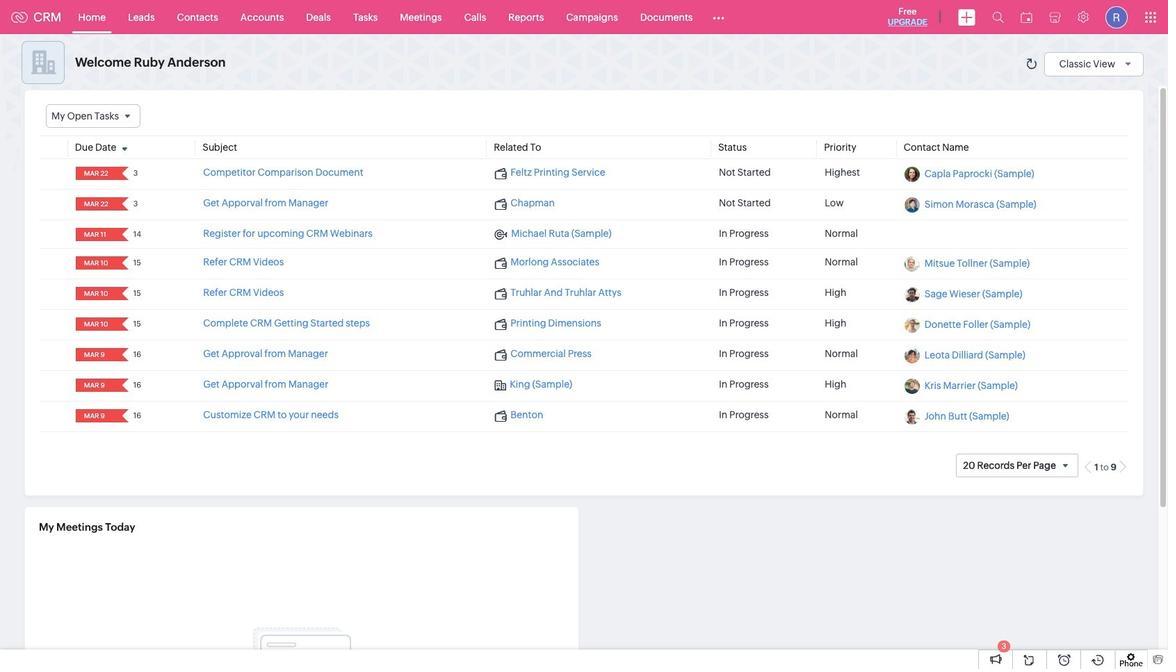 Task type: vqa. For each thing, say whether or not it's contained in the screenshot.
logo
yes



Task type: locate. For each thing, give the bounding box(es) containing it.
create menu image
[[959, 9, 976, 25]]

profile element
[[1098, 0, 1137, 34]]

profile image
[[1106, 6, 1128, 28]]

None field
[[46, 104, 141, 128], [80, 167, 113, 180], [80, 198, 113, 211], [80, 228, 113, 242], [80, 257, 113, 270], [80, 287, 113, 301], [80, 318, 113, 331], [80, 349, 113, 362], [80, 379, 113, 392], [80, 410, 113, 423], [46, 104, 141, 128], [80, 167, 113, 180], [80, 198, 113, 211], [80, 228, 113, 242], [80, 257, 113, 270], [80, 287, 113, 301], [80, 318, 113, 331], [80, 349, 113, 362], [80, 379, 113, 392], [80, 410, 113, 423]]

search image
[[993, 11, 1004, 23]]



Task type: describe. For each thing, give the bounding box(es) containing it.
search element
[[984, 0, 1013, 34]]

Other Modules field
[[704, 6, 734, 28]]

logo image
[[11, 11, 28, 23]]

create menu element
[[950, 0, 984, 34]]

calendar image
[[1021, 11, 1033, 23]]



